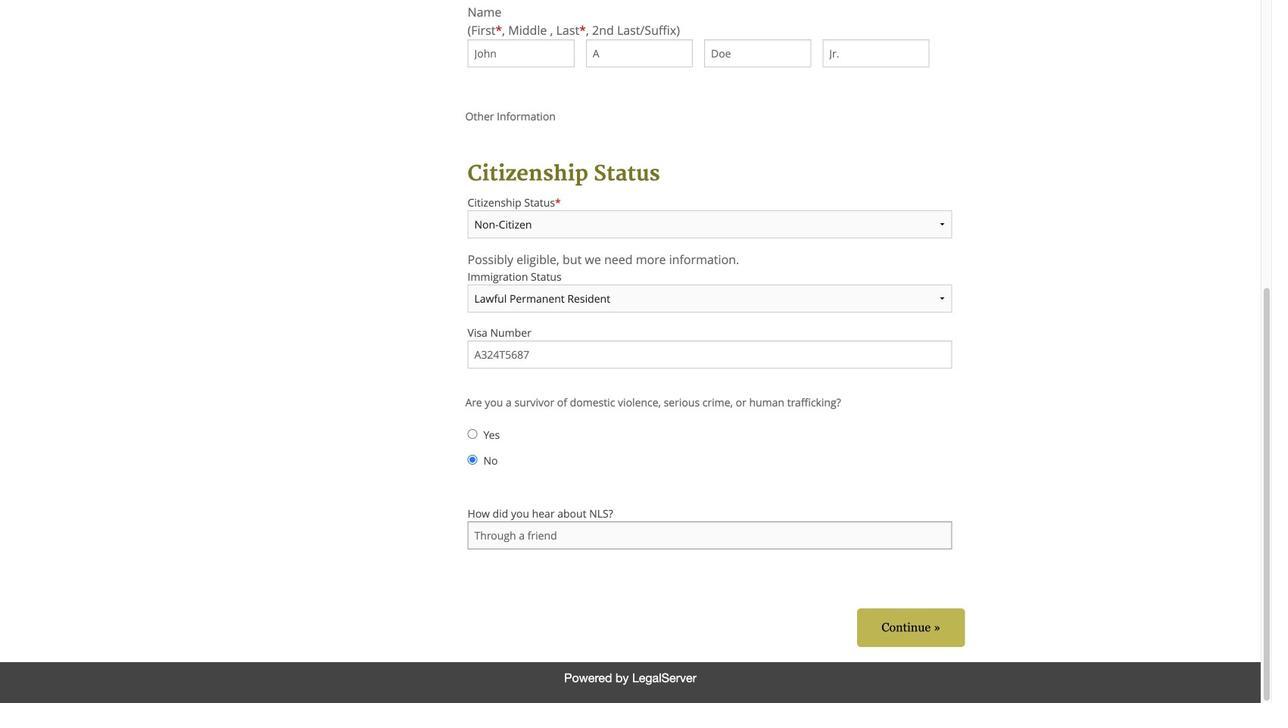 Task type: locate. For each thing, give the bounding box(es) containing it.
None radio
[[468, 430, 478, 440]]

Suffix text field
[[823, 40, 930, 68]]

First* text field
[[468, 40, 575, 68]]

Continue » submit
[[858, 609, 965, 648]]

None text field
[[468, 341, 953, 369], [468, 522, 953, 550], [468, 341, 953, 369], [468, 522, 953, 550]]

None radio
[[468, 455, 478, 465]]



Task type: describe. For each thing, give the bounding box(es) containing it.
Last* text field
[[705, 40, 812, 68]]

Middle text field
[[586, 40, 693, 68]]



